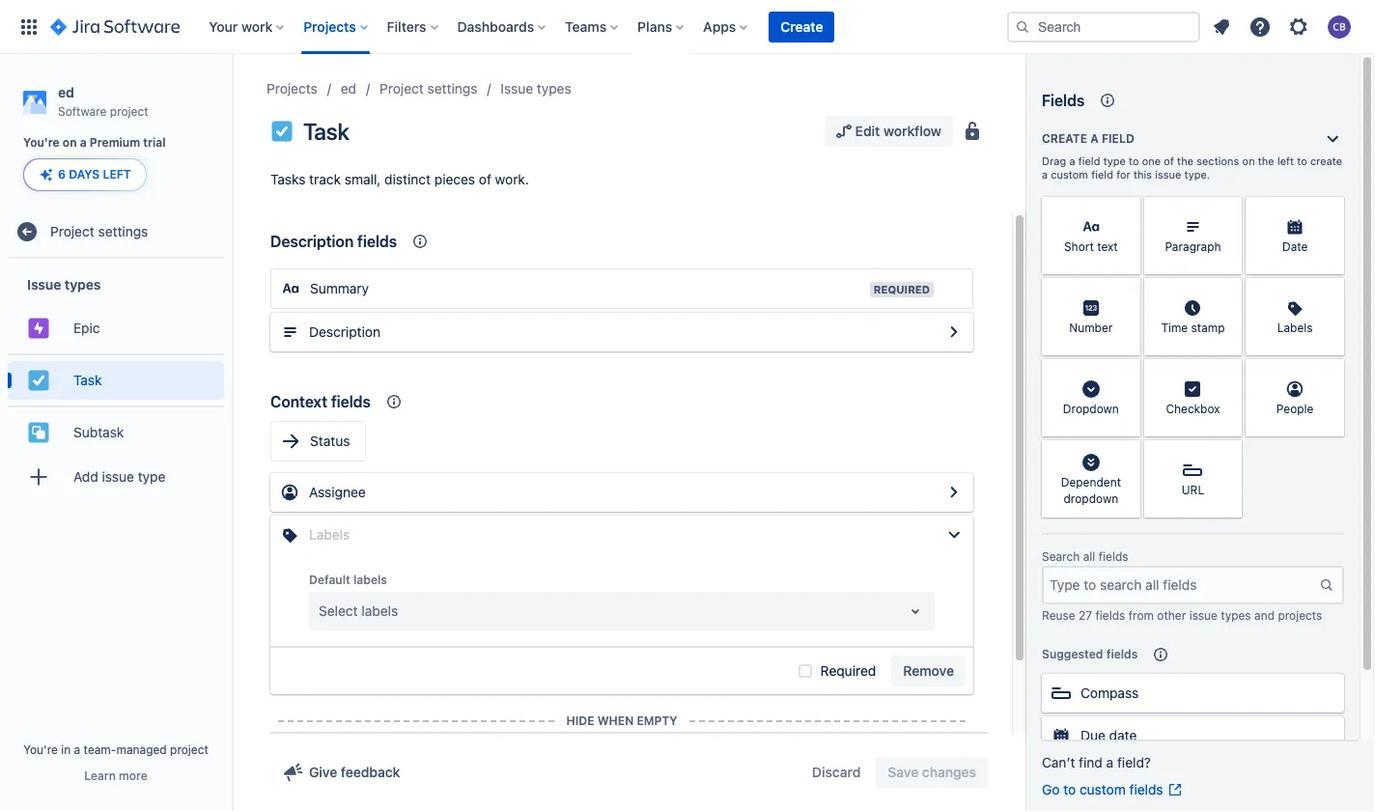 Task type: describe. For each thing, give the bounding box(es) containing it.
paragraph
[[1165, 240, 1221, 254]]

type.
[[1184, 168, 1210, 181]]

field?
[[1117, 754, 1151, 771]]

find
[[1079, 754, 1103, 771]]

more information about the context fields image for context fields
[[382, 390, 405, 413]]

all
[[1083, 549, 1095, 564]]

stamp
[[1191, 321, 1225, 335]]

fields right the 27
[[1095, 608, 1125, 623]]

hide when empty
[[566, 714, 677, 728]]

no restrictions image
[[961, 120, 984, 143]]

dependent
[[1061, 475, 1121, 489]]

tasks track small, distinct pieces of work.
[[270, 171, 529, 187]]

1 vertical spatial labels
[[309, 526, 350, 543]]

summary
[[310, 280, 369, 296]]

add issue type
[[73, 468, 165, 485]]

search image
[[1015, 19, 1030, 34]]

status
[[310, 433, 350, 449]]

0 horizontal spatial project
[[50, 223, 94, 239]]

projects link
[[267, 77, 317, 100]]

trial
[[143, 135, 166, 150]]

6 days left button
[[24, 160, 146, 191]]

edit workflow
[[855, 123, 941, 139]]

more information image for paragraph
[[1217, 199, 1240, 222]]

fields up the status
[[331, 393, 371, 410]]

Default labels text field
[[319, 602, 322, 621]]

primary element
[[12, 0, 1007, 54]]

description for description
[[309, 323, 380, 340]]

task inside task link
[[73, 372, 102, 388]]

0 horizontal spatial on
[[63, 135, 77, 150]]

add issue type button
[[8, 458, 224, 497]]

work
[[241, 18, 273, 34]]

0 vertical spatial project settings link
[[380, 77, 477, 100]]

more information image for dropdown
[[1115, 361, 1138, 384]]

2 horizontal spatial to
[[1297, 154, 1307, 167]]

this link will be opened in a new tab image
[[1167, 782, 1183, 798]]

fields left more information about the suggested fields icon
[[1106, 647, 1138, 661]]

projects
[[1278, 608, 1322, 623]]

teams
[[565, 18, 607, 34]]

search
[[1042, 549, 1080, 564]]

more information image for dependent dropdown
[[1115, 442, 1138, 465]]

apps button
[[697, 11, 755, 42]]

go to custom fields
[[1042, 781, 1163, 798]]

more information image for time stamp
[[1217, 280, 1240, 303]]

more information image for short text
[[1115, 199, 1138, 222]]

you're for you're on a premium trial
[[23, 135, 60, 150]]

help image
[[1249, 15, 1272, 38]]

more information image for date
[[1319, 199, 1342, 222]]

a down drag
[[1042, 168, 1048, 181]]

create a field
[[1042, 131, 1134, 146]]

0 horizontal spatial of
[[479, 171, 491, 187]]

time stamp
[[1161, 321, 1225, 335]]

your work button
[[203, 11, 292, 42]]

epic
[[73, 320, 100, 336]]

field for drag
[[1078, 154, 1100, 167]]

plans button
[[632, 11, 692, 42]]

select labels
[[319, 603, 398, 619]]

plans
[[637, 18, 672, 34]]

close field configuration image
[[942, 523, 966, 547]]

open image
[[904, 600, 927, 623]]

more information image for labels
[[1319, 280, 1342, 303]]

fields up summary
[[357, 233, 397, 250]]

workflow
[[883, 123, 941, 139]]

days
[[69, 167, 100, 182]]

reuse
[[1042, 608, 1075, 623]]

discard
[[812, 764, 861, 780]]

more information image for number
[[1115, 280, 1138, 303]]

issue for group containing issue types
[[27, 276, 61, 292]]

edit
[[855, 123, 880, 139]]

on inside drag a field type to one of the sections on the left to create a custom field for this issue type.
[[1242, 154, 1255, 167]]

text
[[1097, 240, 1118, 254]]

issue types for issue types link
[[501, 80, 571, 97]]

context fields
[[270, 393, 371, 410]]

6
[[58, 167, 66, 182]]

more
[[119, 769, 147, 783]]

filters
[[387, 18, 426, 34]]

1 vertical spatial types
[[65, 276, 101, 292]]

in
[[61, 743, 71, 757]]

fields inside go to custom fields link
[[1129, 781, 1163, 798]]

task group
[[8, 354, 224, 406]]

discard button
[[800, 757, 872, 788]]

1 vertical spatial custom
[[1079, 781, 1126, 798]]

create button
[[769, 11, 835, 42]]

this
[[1134, 168, 1152, 181]]

left
[[1277, 154, 1294, 167]]

1 horizontal spatial types
[[537, 80, 571, 97]]

0 vertical spatial required
[[874, 283, 930, 295]]

due date
[[1081, 727, 1137, 743]]

a right "in"
[[74, 743, 80, 757]]

issue inside drag a field type to one of the sections on the left to create a custom field for this issue type.
[[1155, 168, 1181, 181]]

a down more information about the fields image
[[1090, 131, 1099, 146]]

short text
[[1064, 240, 1118, 254]]

0 horizontal spatial to
[[1063, 781, 1076, 798]]

of inside drag a field type to one of the sections on the left to create a custom field for this issue type.
[[1164, 154, 1174, 167]]

track
[[309, 171, 341, 187]]

give
[[309, 764, 337, 780]]

date
[[1109, 727, 1137, 743]]

dropdown
[[1063, 402, 1119, 417]]

edit workflow button
[[824, 116, 953, 147]]

due date button
[[1042, 716, 1344, 755]]

a right drag
[[1069, 154, 1075, 167]]

your work
[[209, 18, 273, 34]]

one
[[1142, 154, 1161, 167]]

issue type icon image
[[270, 120, 294, 143]]

apps
[[703, 18, 736, 34]]

dashboards button
[[452, 11, 553, 42]]

other
[[1157, 608, 1186, 623]]

type inside drag a field type to one of the sections on the left to create a custom field for this issue type.
[[1103, 154, 1126, 167]]

small,
[[345, 171, 381, 187]]

fields
[[1042, 92, 1085, 109]]

issue for issue types link
[[501, 80, 533, 97]]

dependent dropdown
[[1061, 475, 1121, 506]]

go to custom fields link
[[1042, 780, 1183, 800]]

open field configuration image for assignee
[[942, 481, 966, 504]]

labels for default labels
[[353, 573, 387, 587]]

from
[[1129, 608, 1154, 623]]

reuse 27 fields from other issue types and projects
[[1042, 608, 1322, 623]]

you're on a premium trial
[[23, 135, 166, 150]]

work.
[[495, 171, 529, 187]]

dashboards
[[457, 18, 534, 34]]

default labels
[[309, 573, 387, 587]]



Task type: vqa. For each thing, say whether or not it's contained in the screenshot.
your
yes



Task type: locate. For each thing, give the bounding box(es) containing it.
more information about the context fields image right context fields
[[382, 390, 405, 413]]

when
[[597, 714, 634, 728]]

0 vertical spatial project settings
[[380, 80, 477, 97]]

create inside button
[[781, 18, 823, 34]]

settings down the left
[[98, 223, 148, 239]]

open field configuration image
[[942, 321, 966, 344], [942, 481, 966, 504]]

0 vertical spatial type
[[1103, 154, 1126, 167]]

open field configuration image for description
[[942, 321, 966, 344]]

0 horizontal spatial types
[[65, 276, 101, 292]]

27
[[1079, 608, 1092, 623]]

0 vertical spatial settings
[[427, 80, 477, 97]]

custom down drag
[[1051, 168, 1088, 181]]

description button
[[270, 313, 973, 351]]

1 vertical spatial project settings
[[50, 223, 148, 239]]

open field configuration image inside assignee button
[[942, 481, 966, 504]]

settings down filters dropdown button
[[427, 80, 477, 97]]

0 vertical spatial of
[[1164, 154, 1174, 167]]

dropdown
[[1064, 491, 1118, 506]]

time
[[1161, 321, 1188, 335]]

1 horizontal spatial type
[[1103, 154, 1126, 167]]

type down subtask "link"
[[138, 468, 165, 485]]

you're for you're in a team-managed project
[[23, 743, 58, 757]]

projects inside projects popup button
[[303, 18, 356, 34]]

1 vertical spatial more information about the context fields image
[[382, 390, 405, 413]]

your
[[209, 18, 238, 34]]

pieces
[[434, 171, 475, 187]]

2 open field configuration image from the top
[[942, 481, 966, 504]]

1 horizontal spatial task
[[303, 118, 349, 145]]

1 horizontal spatial more information about the context fields image
[[409, 230, 432, 253]]

0 vertical spatial labels
[[353, 573, 387, 587]]

assignee
[[309, 484, 366, 500]]

task down the epic
[[73, 372, 102, 388]]

project settings down filters dropdown button
[[380, 80, 477, 97]]

labels for select labels
[[362, 603, 398, 619]]

number
[[1069, 321, 1113, 335]]

0 vertical spatial project
[[110, 104, 148, 119]]

ed for ed
[[341, 80, 356, 97]]

of
[[1164, 154, 1174, 167], [479, 171, 491, 187]]

more information about the context fields image
[[409, 230, 432, 253], [382, 390, 405, 413]]

1 horizontal spatial issue
[[501, 80, 533, 97]]

project settings link down filters dropdown button
[[380, 77, 477, 100]]

2 vertical spatial field
[[1091, 168, 1113, 181]]

issue up 'epic' link
[[27, 276, 61, 292]]

2 vertical spatial types
[[1221, 608, 1251, 623]]

0 horizontal spatial issue
[[27, 276, 61, 292]]

more information about the context fields image for description fields
[[409, 230, 432, 253]]

go
[[1042, 781, 1060, 798]]

1 vertical spatial type
[[138, 468, 165, 485]]

open field configuration image inside description button
[[942, 321, 966, 344]]

0 vertical spatial description
[[270, 233, 354, 250]]

0 horizontal spatial more information about the context fields image
[[382, 390, 405, 413]]

distinct
[[384, 171, 431, 187]]

1 horizontal spatial on
[[1242, 154, 1255, 167]]

drag
[[1042, 154, 1066, 167]]

ed link
[[341, 77, 356, 100]]

team-
[[84, 743, 116, 757]]

labels up select labels
[[353, 573, 387, 587]]

filters button
[[381, 11, 446, 42]]

more information image for checkbox
[[1217, 361, 1240, 384]]

ed for ed software project
[[58, 84, 74, 100]]

you're left "in"
[[23, 743, 58, 757]]

0 vertical spatial field
[[1102, 131, 1134, 146]]

assignee button
[[270, 473, 973, 512]]

1 horizontal spatial project
[[170, 743, 208, 757]]

ed up software
[[58, 84, 74, 100]]

issue right the add
[[102, 468, 134, 485]]

0 horizontal spatial labels
[[309, 526, 350, 543]]

software
[[58, 104, 107, 119]]

1 vertical spatial settings
[[98, 223, 148, 239]]

issue
[[1155, 168, 1181, 181], [102, 468, 134, 485], [1189, 608, 1218, 623]]

projects up issue type icon at the top left of the page
[[267, 80, 317, 97]]

task link
[[8, 361, 224, 400]]

project settings link down the left
[[8, 213, 224, 251]]

1 vertical spatial project settings link
[[8, 213, 224, 251]]

a down software
[[80, 135, 87, 150]]

issue down one
[[1155, 168, 1181, 181]]

1 vertical spatial you're
[[23, 743, 58, 757]]

field for create
[[1102, 131, 1134, 146]]

fields left 'this link will be opened in a new tab' icon
[[1129, 781, 1163, 798]]

1 horizontal spatial of
[[1164, 154, 1174, 167]]

0 horizontal spatial project settings link
[[8, 213, 224, 251]]

more information about the suggested fields image
[[1149, 643, 1173, 666]]

suggested
[[1042, 647, 1103, 661]]

2 the from the left
[[1258, 154, 1274, 167]]

compass
[[1081, 685, 1139, 701]]

1 open field configuration image from the top
[[942, 321, 966, 344]]

due
[[1081, 727, 1106, 743]]

create for create
[[781, 18, 823, 34]]

task
[[303, 118, 349, 145], [73, 372, 102, 388]]

field
[[1102, 131, 1134, 146], [1078, 154, 1100, 167], [1091, 168, 1113, 181]]

0 vertical spatial on
[[63, 135, 77, 150]]

can't
[[1042, 754, 1075, 771]]

2 horizontal spatial types
[[1221, 608, 1251, 623]]

issue types up the epic
[[27, 276, 101, 292]]

2 vertical spatial issue
[[1189, 608, 1218, 623]]

description down summary
[[309, 323, 380, 340]]

labels
[[353, 573, 387, 587], [362, 603, 398, 619]]

sections
[[1197, 154, 1239, 167]]

to right go
[[1063, 781, 1076, 798]]

types up the epic
[[65, 276, 101, 292]]

0 horizontal spatial issue types
[[27, 276, 101, 292]]

1 horizontal spatial settings
[[427, 80, 477, 97]]

group
[[8, 259, 224, 508]]

Search field
[[1007, 11, 1200, 42]]

field up for
[[1102, 131, 1134, 146]]

1 vertical spatial issue
[[102, 468, 134, 485]]

on
[[63, 135, 77, 150], [1242, 154, 1255, 167]]

your profile and settings image
[[1328, 15, 1351, 38]]

epic link
[[8, 309, 224, 348]]

more information image for people
[[1319, 361, 1342, 384]]

0 horizontal spatial project settings
[[50, 223, 148, 239]]

0 horizontal spatial create
[[781, 18, 823, 34]]

more information image
[[1115, 199, 1138, 222], [1217, 199, 1240, 222], [1115, 280, 1138, 303]]

ed inside ed software project
[[58, 84, 74, 100]]

0 vertical spatial projects
[[303, 18, 356, 34]]

0 vertical spatial task
[[303, 118, 349, 145]]

type inside button
[[138, 468, 165, 485]]

and
[[1254, 608, 1275, 623]]

give feedback
[[309, 764, 400, 780]]

context
[[270, 393, 327, 410]]

to up this
[[1129, 154, 1139, 167]]

issue right other
[[1189, 608, 1218, 623]]

types left and on the bottom right of page
[[1221, 608, 1251, 623]]

project down 6 days left popup button
[[50, 223, 94, 239]]

fields right all
[[1099, 549, 1128, 564]]

to right left
[[1297, 154, 1307, 167]]

1 vertical spatial project
[[50, 223, 94, 239]]

description inside description button
[[309, 323, 380, 340]]

0 vertical spatial create
[[781, 18, 823, 34]]

project up 'premium'
[[110, 104, 148, 119]]

add issue type image
[[27, 466, 50, 489]]

0 horizontal spatial the
[[1177, 154, 1194, 167]]

more information image down text
[[1115, 280, 1138, 303]]

more information image down for
[[1115, 199, 1138, 222]]

project settings down 6 days left
[[50, 223, 148, 239]]

project settings inside project settings link
[[50, 223, 148, 239]]

types down the teams
[[537, 80, 571, 97]]

labels down assignee
[[309, 526, 350, 543]]

0 vertical spatial project
[[380, 80, 424, 97]]

types
[[537, 80, 571, 97], [65, 276, 101, 292], [1221, 608, 1251, 623]]

more information about the context fields image down distinct on the left top of page
[[409, 230, 432, 253]]

issue inside group
[[27, 276, 61, 292]]

1 vertical spatial description
[[309, 323, 380, 340]]

1 vertical spatial of
[[479, 171, 491, 187]]

you're in a team-managed project
[[23, 743, 208, 757]]

create
[[1310, 154, 1342, 167]]

2 you're from the top
[[23, 743, 58, 757]]

2 horizontal spatial issue
[[1189, 608, 1218, 623]]

0 vertical spatial custom
[[1051, 168, 1088, 181]]

1 vertical spatial projects
[[267, 80, 317, 97]]

1 vertical spatial labels
[[362, 603, 398, 619]]

compass button
[[1042, 674, 1344, 713]]

group containing issue types
[[8, 259, 224, 508]]

ed
[[341, 80, 356, 97], [58, 84, 74, 100]]

create for create a field
[[1042, 131, 1087, 146]]

0 vertical spatial more information about the context fields image
[[409, 230, 432, 253]]

create up drag
[[1042, 131, 1087, 146]]

1 horizontal spatial project settings link
[[380, 77, 477, 100]]

type
[[1103, 154, 1126, 167], [138, 468, 165, 485]]

project settings
[[380, 80, 477, 97], [50, 223, 148, 239]]

0 vertical spatial issue types
[[501, 80, 571, 97]]

the left left
[[1258, 154, 1274, 167]]

search all fields
[[1042, 549, 1128, 564]]

1 horizontal spatial issue
[[1155, 168, 1181, 181]]

1 vertical spatial project
[[170, 743, 208, 757]]

0 horizontal spatial type
[[138, 468, 165, 485]]

projects for projects link
[[267, 80, 317, 97]]

the up the type. in the right top of the page
[[1177, 154, 1194, 167]]

of left "work."
[[479, 171, 491, 187]]

1 horizontal spatial issue types
[[501, 80, 571, 97]]

more information about the fields image
[[1096, 89, 1119, 112]]

0 horizontal spatial project
[[110, 104, 148, 119]]

field down create a field
[[1078, 154, 1100, 167]]

on right "sections"
[[1242, 154, 1255, 167]]

you're up 6
[[23, 135, 60, 150]]

issue types
[[501, 80, 571, 97], [27, 276, 101, 292]]

hide
[[566, 714, 594, 728]]

create right "apps" dropdown button
[[781, 18, 823, 34]]

1 horizontal spatial project
[[380, 80, 424, 97]]

0 horizontal spatial issue
[[102, 468, 134, 485]]

appswitcher icon image
[[17, 15, 41, 38]]

0 vertical spatial open field configuration image
[[942, 321, 966, 344]]

drag a field type to one of the sections on the left to create a custom field for this issue type.
[[1042, 154, 1342, 181]]

subtask
[[73, 424, 124, 440]]

custom inside drag a field type to one of the sections on the left to create a custom field for this issue type.
[[1051, 168, 1088, 181]]

banner
[[0, 0, 1374, 54]]

0 horizontal spatial ed
[[58, 84, 74, 100]]

1 vertical spatial issue
[[27, 276, 61, 292]]

0 horizontal spatial task
[[73, 372, 102, 388]]

default
[[309, 573, 350, 587]]

1 horizontal spatial create
[[1042, 131, 1087, 146]]

more information image
[[1319, 199, 1342, 222], [1217, 280, 1240, 303], [1319, 280, 1342, 303], [1115, 361, 1138, 384], [1217, 361, 1240, 384], [1319, 361, 1342, 384], [1115, 442, 1138, 465]]

managed
[[116, 743, 167, 757]]

sidebar navigation image
[[211, 77, 253, 116]]

1 horizontal spatial the
[[1258, 154, 1274, 167]]

0 horizontal spatial settings
[[98, 223, 148, 239]]

project right managed
[[170, 743, 208, 757]]

0 vertical spatial types
[[537, 80, 571, 97]]

settings image
[[1287, 15, 1310, 38]]

of right one
[[1164, 154, 1174, 167]]

url
[[1182, 483, 1204, 498]]

1 vertical spatial required
[[820, 662, 876, 679]]

1 horizontal spatial ed
[[341, 80, 356, 97]]

teams button
[[559, 11, 626, 42]]

description fields
[[270, 233, 397, 250]]

a right find
[[1106, 754, 1114, 771]]

remove
[[903, 662, 954, 679]]

projects for projects popup button
[[303, 18, 356, 34]]

custom down can't find a field?
[[1079, 781, 1126, 798]]

1 horizontal spatial project settings
[[380, 80, 477, 97]]

1 vertical spatial task
[[73, 372, 102, 388]]

0 vertical spatial issue
[[501, 80, 533, 97]]

1 horizontal spatial to
[[1129, 154, 1139, 167]]

project inside ed software project
[[110, 104, 148, 119]]

project right ed link
[[380, 80, 424, 97]]

1 vertical spatial create
[[1042, 131, 1087, 146]]

project
[[110, 104, 148, 119], [170, 743, 208, 757]]

add
[[73, 468, 98, 485]]

learn more
[[84, 769, 147, 783]]

issue types inside group
[[27, 276, 101, 292]]

can't find a field?
[[1042, 754, 1151, 771]]

projects button
[[298, 11, 375, 42]]

type up for
[[1103, 154, 1126, 167]]

on up 6
[[63, 135, 77, 150]]

1 vertical spatial open field configuration image
[[942, 481, 966, 504]]

jira software image
[[50, 15, 180, 38], [50, 15, 180, 38]]

task right issue type icon at the top left of the page
[[303, 118, 349, 145]]

1 the from the left
[[1177, 154, 1194, 167]]

for
[[1116, 168, 1130, 181]]

1 horizontal spatial labels
[[1277, 321, 1313, 335]]

labels up people
[[1277, 321, 1313, 335]]

description for description fields
[[270, 233, 354, 250]]

to
[[1129, 154, 1139, 167], [1297, 154, 1307, 167], [1063, 781, 1076, 798]]

projects up ed link
[[303, 18, 356, 34]]

issue inside add issue type button
[[102, 468, 134, 485]]

suggested fields
[[1042, 647, 1138, 661]]

issue types down primary element
[[501, 80, 571, 97]]

1 vertical spatial field
[[1078, 154, 1100, 167]]

issue types for group containing issue types
[[27, 276, 101, 292]]

1 vertical spatial issue types
[[27, 276, 101, 292]]

notifications image
[[1210, 15, 1233, 38]]

1 you're from the top
[[23, 135, 60, 150]]

ed software project
[[58, 84, 148, 119]]

description up summary
[[270, 233, 354, 250]]

issue types link
[[501, 77, 571, 100]]

date
[[1282, 240, 1308, 254]]

people
[[1276, 402, 1314, 417]]

ed right projects link
[[341, 80, 356, 97]]

labels right select
[[362, 603, 398, 619]]

0 vertical spatial you're
[[23, 135, 60, 150]]

issue down primary element
[[501, 80, 533, 97]]

short
[[1064, 240, 1094, 254]]

0 vertical spatial issue
[[1155, 168, 1181, 181]]

field left for
[[1091, 168, 1113, 181]]

premium
[[90, 135, 140, 150]]

issue
[[501, 80, 533, 97], [27, 276, 61, 292]]

banner containing your work
[[0, 0, 1374, 54]]

0 vertical spatial labels
[[1277, 321, 1313, 335]]

more information image down "sections"
[[1217, 199, 1240, 222]]

Type to search all fields text field
[[1044, 568, 1319, 603]]

1 vertical spatial on
[[1242, 154, 1255, 167]]



